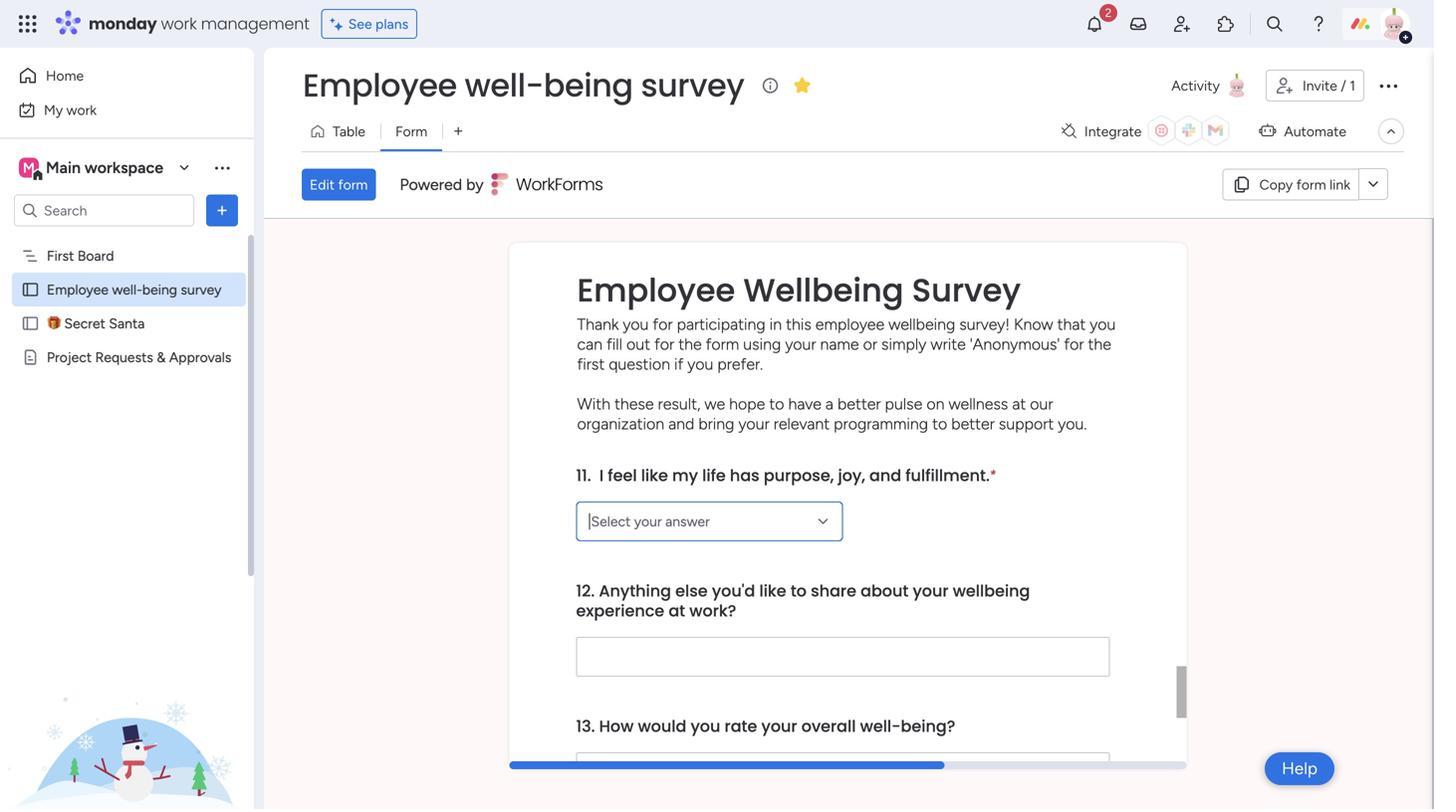 Task type: locate. For each thing, give the bounding box(es) containing it.
form
[[395, 123, 427, 140]]

bring
[[698, 415, 734, 433]]

better
[[838, 395, 881, 414], [951, 415, 995, 433]]

1 horizontal spatial like
[[759, 580, 786, 602]]

0 vertical spatial at
[[1012, 395, 1026, 414]]

1 vertical spatial employee well-being survey
[[47, 281, 222, 298]]

board
[[78, 247, 114, 264]]

2 the from the left
[[1088, 335, 1111, 354]]

management
[[201, 12, 309, 35]]

monday work management
[[89, 12, 309, 35]]

0 vertical spatial and
[[668, 415, 694, 433]]

if
[[674, 355, 683, 374]]

1 vertical spatial options image
[[212, 201, 232, 221]]

on
[[927, 395, 945, 414]]

wellness
[[949, 395, 1008, 414]]

survey
[[912, 268, 1021, 312]]

11.  i feel like my life has purpose, joy, and fulfillment. group
[[576, 450, 1110, 565]]

option
[[0, 238, 254, 242]]

0 vertical spatial survey
[[641, 63, 744, 108]]

pulse
[[885, 395, 923, 414]]

1 horizontal spatial better
[[951, 415, 995, 433]]

form down participating
[[706, 335, 739, 354]]

0 vertical spatial well-
[[465, 63, 544, 108]]

1 horizontal spatial survey
[[641, 63, 744, 108]]

and right joy,
[[869, 464, 901, 487]]

employee inside list box
[[47, 281, 109, 298]]

activity button
[[1164, 70, 1258, 102]]

form left link
[[1296, 176, 1326, 193]]

can
[[577, 335, 603, 354]]

well- inside group
[[860, 715, 901, 738]]

collapse board header image
[[1383, 123, 1399, 139]]

options image right 1
[[1376, 74, 1400, 98]]

2 vertical spatial to
[[791, 580, 807, 602]]

'anonymous'
[[970, 335, 1060, 354]]

you
[[623, 315, 649, 334], [1090, 315, 1116, 334], [687, 355, 713, 374], [691, 715, 720, 738]]

workforms logo image
[[492, 169, 604, 201]]

like right the you'd
[[759, 580, 786, 602]]

form
[[1296, 176, 1326, 193], [338, 176, 368, 193], [706, 335, 739, 354]]

survey left show board description 'icon'
[[641, 63, 744, 108]]

purpose,
[[764, 464, 834, 487]]

invite
[[1303, 77, 1337, 94]]

1 vertical spatial being
[[142, 281, 177, 298]]

1 vertical spatial wellbeing
[[953, 580, 1030, 602]]

monday
[[89, 12, 157, 35]]

1 vertical spatial at
[[669, 600, 685, 622]]

13. How would you rate your overall well-being? field
[[576, 753, 1110, 792]]

list box containing first board
[[0, 235, 254, 643]]

like left my
[[641, 464, 668, 487]]

2 horizontal spatial to
[[932, 415, 947, 433]]

remove from favorites image
[[792, 75, 812, 95]]

0 horizontal spatial form
[[338, 176, 368, 193]]

options image down workspace options icon at the top left of page
[[212, 201, 232, 221]]

work for my
[[66, 102, 97, 119]]

your down hope
[[738, 415, 770, 433]]

1 horizontal spatial form
[[706, 335, 739, 354]]

at up support
[[1012, 395, 1026, 414]]

0 vertical spatial employee well-being survey
[[303, 63, 744, 108]]

form for edit
[[338, 176, 368, 193]]

work right monday
[[161, 12, 197, 35]]

copy
[[1259, 176, 1293, 193]]

0 vertical spatial to
[[769, 395, 784, 414]]

and down result, on the left of the page
[[668, 415, 694, 433]]

well- inside list box
[[112, 281, 142, 298]]

0 horizontal spatial at
[[669, 600, 685, 622]]

1 vertical spatial well-
[[112, 281, 142, 298]]

survey
[[641, 63, 744, 108], [181, 281, 222, 298]]

at
[[1012, 395, 1026, 414], [669, 600, 685, 622]]

🎁 secret santa
[[47, 315, 145, 332]]

form inside thank you for participating in this employee wellbeing survey! know that you can fill out for the form using your name or simply write 'anonymous' for the first question if you prefer.
[[706, 335, 739, 354]]

1 horizontal spatial and
[[869, 464, 901, 487]]

0 horizontal spatial employee
[[47, 281, 109, 298]]

12.
[[576, 580, 595, 602]]

well-
[[465, 63, 544, 108], [112, 281, 142, 298], [860, 715, 901, 738]]

help image
[[1309, 14, 1329, 34]]

work inside button
[[66, 102, 97, 119]]

wellbeing
[[889, 315, 955, 334], [953, 580, 1030, 602]]

autopilot image
[[1259, 118, 1276, 143]]

workspace options image
[[212, 158, 232, 178]]

0 horizontal spatial well-
[[112, 281, 142, 298]]

first
[[577, 355, 605, 374]]

1 horizontal spatial options image
[[1376, 74, 1400, 98]]

to inside 12. anything else you'd like to share about your wellbeing experience at work?
[[791, 580, 807, 602]]

1 horizontal spatial the
[[1088, 335, 1111, 354]]

0 horizontal spatial and
[[668, 415, 694, 433]]

1
[[1350, 77, 1355, 94]]

0 vertical spatial wellbeing
[[889, 315, 955, 334]]

see plans button
[[321, 9, 417, 39]]

automate
[[1284, 123, 1346, 140]]

12. Anything else you'd like to share about your wellbeing experience at work? field
[[576, 637, 1110, 677]]

ruby anderson image
[[1378, 8, 1410, 40]]

form inside button
[[1296, 176, 1326, 193]]

this
[[786, 315, 811, 334]]

2 horizontal spatial well-
[[860, 715, 901, 738]]

0 vertical spatial being
[[544, 63, 633, 108]]

1 horizontal spatial well-
[[465, 63, 544, 108]]

list box
[[0, 235, 254, 643]]

support
[[999, 415, 1054, 433]]

write
[[931, 335, 966, 354]]

we
[[704, 395, 725, 414]]

1 vertical spatial like
[[759, 580, 786, 602]]

1 horizontal spatial employee well-being survey
[[303, 63, 744, 108]]

your right 'select'
[[634, 513, 662, 530]]

public board image
[[21, 314, 40, 333]]

to left share
[[791, 580, 807, 602]]

with
[[577, 395, 610, 414]]

🎁
[[47, 315, 61, 332]]

0 horizontal spatial work
[[66, 102, 97, 119]]

joy,
[[838, 464, 865, 487]]

0 vertical spatial like
[[641, 464, 668, 487]]

better up programming at the right of page
[[838, 395, 881, 414]]

options image
[[1376, 74, 1400, 98], [212, 201, 232, 221]]

you right if
[[687, 355, 713, 374]]

13.
[[576, 715, 595, 738]]

employee
[[303, 63, 457, 108], [577, 268, 735, 312], [47, 281, 109, 298]]

your
[[785, 335, 816, 354], [738, 415, 770, 433], [634, 513, 662, 530], [913, 580, 949, 602], [761, 715, 797, 738]]

my
[[672, 464, 698, 487]]

1 vertical spatial and
[[869, 464, 901, 487]]

1 vertical spatial survey
[[181, 281, 222, 298]]

11.
[[576, 464, 591, 487]]

1 vertical spatial work
[[66, 102, 97, 119]]

Employee well-being survey field
[[298, 63, 749, 108]]

form right edit
[[338, 176, 368, 193]]

to for a
[[769, 395, 784, 414]]

copy form link button
[[1223, 169, 1358, 200]]

your inside 12. anything else you'd like to share about your wellbeing experience at work?
[[913, 580, 949, 602]]

by
[[466, 175, 484, 194]]

my work button
[[12, 94, 214, 126]]

0 horizontal spatial like
[[641, 464, 668, 487]]

the right 'anonymous'
[[1088, 335, 1111, 354]]

at left work?
[[669, 600, 685, 622]]

your down this on the right top
[[785, 335, 816, 354]]

13. how would you rate your overall well-being? group
[[576, 701, 1110, 810]]

lottie animation image
[[0, 609, 254, 810]]

0 horizontal spatial employee well-being survey
[[47, 281, 222, 298]]

form inside "button"
[[338, 176, 368, 193]]

select
[[591, 513, 631, 530]]

and
[[668, 415, 694, 433], [869, 464, 901, 487]]

0 horizontal spatial being
[[142, 281, 177, 298]]

0 horizontal spatial survey
[[181, 281, 222, 298]]

your inside thank you for participating in this employee wellbeing survey! know that you can fill out for the form using your name or simply write 'anonymous' for the first question if you prefer.
[[785, 335, 816, 354]]

inbox image
[[1128, 14, 1148, 34]]

0 horizontal spatial to
[[769, 395, 784, 414]]

survey!
[[959, 315, 1010, 334]]

survey up approvals
[[181, 281, 222, 298]]

employee down first board
[[47, 281, 109, 298]]

employee up the out at top left
[[577, 268, 735, 312]]

progress bar inside form form
[[509, 762, 945, 770]]

invite / 1
[[1303, 77, 1355, 94]]

2 vertical spatial well-
[[860, 715, 901, 738]]

0 horizontal spatial better
[[838, 395, 881, 414]]

employee well-being survey up "santa"
[[47, 281, 222, 298]]

being?
[[901, 715, 955, 738]]

the
[[678, 335, 702, 354], [1088, 335, 1111, 354]]

dapulse integrations image
[[1062, 124, 1076, 139]]

1 horizontal spatial work
[[161, 12, 197, 35]]

to left have
[[769, 395, 784, 414]]

to down on at right
[[932, 415, 947, 433]]

employee inside form form
[[577, 268, 735, 312]]

1 horizontal spatial to
[[791, 580, 807, 602]]

you right that
[[1090, 315, 1116, 334]]

employee up table
[[303, 63, 457, 108]]

0 vertical spatial work
[[161, 12, 197, 35]]

the up if
[[678, 335, 702, 354]]

0 vertical spatial options image
[[1376, 74, 1400, 98]]

2 horizontal spatial employee
[[577, 268, 735, 312]]

0 horizontal spatial the
[[678, 335, 702, 354]]

and inside with these result, we hope to have a better pulse on wellness at our organization and bring your relevant programming to better support you.
[[668, 415, 694, 433]]

being inside list box
[[142, 281, 177, 298]]

and inside 'group'
[[869, 464, 901, 487]]

employee well-being survey inside list box
[[47, 281, 222, 298]]

that
[[1057, 315, 1086, 334]]

work right my
[[66, 102, 97, 119]]

1 horizontal spatial employee
[[303, 63, 457, 108]]

or
[[863, 335, 877, 354]]

employee well-being survey up the add view icon
[[303, 63, 744, 108]]

being
[[544, 63, 633, 108], [142, 281, 177, 298]]

13. how would you rate your overall well-being?
[[576, 715, 955, 738]]

1 horizontal spatial at
[[1012, 395, 1026, 414]]

help
[[1282, 759, 1318, 779]]

for down that
[[1064, 335, 1084, 354]]

fulfillment.
[[906, 464, 990, 487]]

experience
[[576, 600, 664, 622]]

result,
[[658, 395, 701, 414]]

question
[[609, 355, 670, 374]]

2 image
[[1099, 1, 1117, 23]]

to
[[769, 395, 784, 414], [932, 415, 947, 433], [791, 580, 807, 602]]

a
[[826, 395, 834, 414]]

you left rate
[[691, 715, 720, 738]]

better down wellness
[[951, 415, 995, 433]]

invite / 1 button
[[1266, 70, 1364, 102]]

2 horizontal spatial form
[[1296, 176, 1326, 193]]

progress bar
[[509, 762, 945, 770]]

for
[[653, 315, 673, 334], [654, 335, 674, 354], [1064, 335, 1084, 354]]

your right about
[[913, 580, 949, 602]]



Task type: vqa. For each thing, say whether or not it's contained in the screenshot.
"13. How would you rate your overall well-being?" group
yes



Task type: describe. For each thing, give the bounding box(es) containing it.
you inside group
[[691, 715, 720, 738]]

m
[[23, 159, 35, 176]]

like inside 'group'
[[641, 464, 668, 487]]

link
[[1330, 176, 1350, 193]]

else
[[675, 580, 708, 602]]

workspace
[[85, 158, 163, 177]]

would
[[638, 715, 687, 738]]

home
[[46, 67, 84, 84]]

0 vertical spatial better
[[838, 395, 881, 414]]

your inside 11.  i feel like my life has purpose, joy, and fulfillment. 'group'
[[634, 513, 662, 530]]

in
[[770, 315, 782, 334]]

for up question
[[653, 315, 673, 334]]

copy form link
[[1259, 176, 1350, 193]]

have
[[788, 395, 822, 414]]

0 horizontal spatial options image
[[212, 201, 232, 221]]

approvals
[[169, 349, 231, 366]]

you'd
[[712, 580, 755, 602]]

first
[[47, 247, 74, 264]]

show board description image
[[758, 76, 782, 96]]

form button
[[380, 116, 442, 147]]

Search in workspace field
[[42, 199, 166, 222]]

edit form button
[[302, 169, 376, 201]]

anything
[[599, 580, 671, 602]]

add view image
[[454, 124, 462, 139]]

life
[[702, 464, 726, 487]]

main
[[46, 158, 81, 177]]

thank you for participating in this employee wellbeing survey! know that you can fill out for the form using your name or simply write 'anonymous' for the first question if you prefer.
[[577, 315, 1116, 374]]

i
[[599, 464, 604, 487]]

hope
[[729, 395, 765, 414]]

12. anything else you'd like to share about your wellbeing experience at work?
[[576, 580, 1034, 622]]

search everything image
[[1265, 14, 1285, 34]]

wellbeing inside 12. anything else you'd like to share about your wellbeing experience at work?
[[953, 580, 1030, 602]]

answer
[[665, 513, 710, 530]]

plans
[[375, 15, 408, 32]]

see
[[348, 15, 372, 32]]

/
[[1341, 77, 1346, 94]]

prefer.
[[717, 355, 763, 374]]

has
[[730, 464, 760, 487]]

like inside 12. anything else you'd like to share about your wellbeing experience at work?
[[759, 580, 786, 602]]

select your answer
[[591, 513, 710, 530]]

public board image
[[21, 280, 40, 299]]

notifications image
[[1085, 14, 1104, 34]]

using
[[743, 335, 781, 354]]

my work
[[44, 102, 97, 119]]

simply
[[881, 335, 927, 354]]

powered by
[[400, 175, 484, 194]]

&
[[157, 349, 166, 366]]

workspace selection element
[[19, 156, 166, 182]]

my
[[44, 102, 63, 119]]

project requests & approvals
[[47, 349, 231, 366]]

employee wellbeing survey
[[577, 268, 1021, 312]]

at inside with these result, we hope to have a better pulse on wellness at our organization and bring your relevant programming to better support you.
[[1012, 395, 1026, 414]]

1 vertical spatial better
[[951, 415, 995, 433]]

table button
[[302, 116, 380, 147]]

work?
[[689, 600, 736, 622]]

*
[[990, 467, 996, 482]]

rate
[[725, 715, 757, 738]]

edit
[[310, 176, 335, 193]]

apps image
[[1216, 14, 1236, 34]]

at inside 12. anything else you'd like to share about your wellbeing experience at work?
[[669, 600, 685, 622]]

form for copy
[[1296, 176, 1326, 193]]

requests
[[95, 349, 153, 366]]

your right rate
[[761, 715, 797, 738]]

santa
[[109, 315, 145, 332]]

with these result, we hope to have a better pulse on wellness at our organization and bring your relevant programming to better support you.
[[577, 395, 1087, 433]]

project
[[47, 349, 92, 366]]

relevant
[[774, 415, 830, 433]]

12. anything else you'd like to share about your wellbeing experience at work? group
[[576, 565, 1110, 701]]

main workspace
[[46, 158, 163, 177]]

see plans
[[348, 15, 408, 32]]

you.
[[1058, 415, 1087, 433]]

about
[[861, 580, 909, 602]]

for up if
[[654, 335, 674, 354]]

lottie animation element
[[0, 609, 254, 810]]

workspace image
[[19, 157, 39, 179]]

form form
[[264, 219, 1432, 810]]

organization
[[577, 415, 664, 433]]

feel
[[608, 464, 637, 487]]

1 vertical spatial to
[[932, 415, 947, 433]]

participating
[[677, 315, 766, 334]]

wellbeing inside thank you for participating in this employee wellbeing survey! know that you can fill out for the form using your name or simply write 'anonymous' for the first question if you prefer.
[[889, 315, 955, 334]]

programming
[[834, 415, 928, 433]]

out
[[626, 335, 650, 354]]

fill
[[607, 335, 622, 354]]

employee
[[815, 315, 885, 334]]

wellbeing
[[743, 268, 904, 312]]

integrate
[[1084, 123, 1142, 140]]

activity
[[1171, 77, 1220, 94]]

secret
[[64, 315, 105, 332]]

1 horizontal spatial being
[[544, 63, 633, 108]]

you up the out at top left
[[623, 315, 649, 334]]

share
[[811, 580, 856, 602]]

home button
[[12, 60, 214, 92]]

how
[[599, 715, 634, 738]]

1 the from the left
[[678, 335, 702, 354]]

your inside with these result, we hope to have a better pulse on wellness at our organization and bring your relevant programming to better support you.
[[738, 415, 770, 433]]

work for monday
[[161, 12, 197, 35]]

know
[[1014, 315, 1053, 334]]

powered
[[400, 175, 462, 194]]

edit form
[[310, 176, 368, 193]]

to for about
[[791, 580, 807, 602]]

select product image
[[18, 14, 38, 34]]

survey inside list box
[[181, 281, 222, 298]]

our
[[1030, 395, 1053, 414]]

these
[[614, 395, 654, 414]]

invite members image
[[1172, 14, 1192, 34]]



